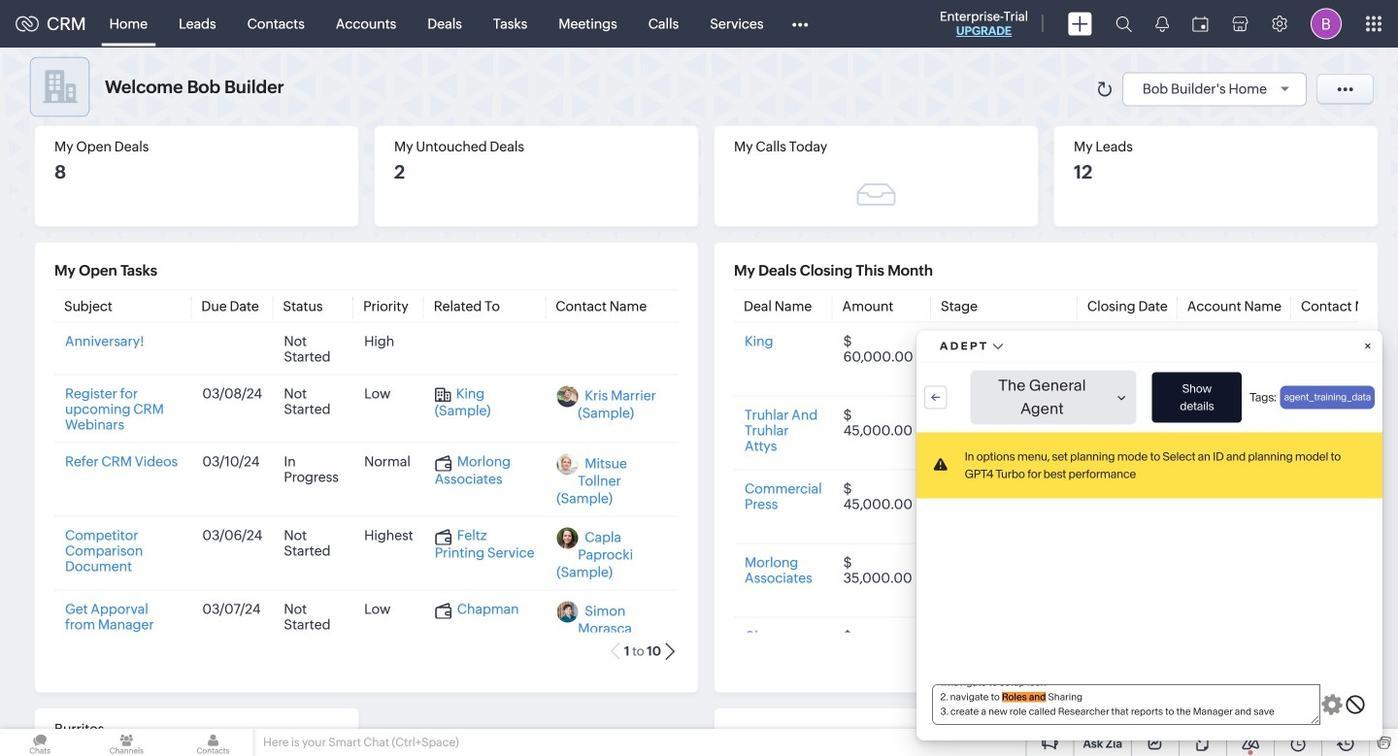 Task type: describe. For each thing, give the bounding box(es) containing it.
create menu element
[[1057, 0, 1104, 47]]

contacts image
[[173, 729, 253, 757]]

profile element
[[1299, 0, 1354, 47]]

search element
[[1104, 0, 1144, 48]]

chats image
[[0, 729, 80, 757]]

Other Modules field
[[779, 8, 821, 39]]

signals image
[[1156, 16, 1169, 32]]

logo image
[[16, 16, 39, 32]]

calendar image
[[1193, 16, 1209, 32]]



Task type: vqa. For each thing, say whether or not it's contained in the screenshot.
CHANNELS image
yes



Task type: locate. For each thing, give the bounding box(es) containing it.
signals element
[[1144, 0, 1181, 48]]

create menu image
[[1068, 12, 1093, 35]]

search image
[[1116, 16, 1132, 32]]

channels image
[[87, 729, 166, 757]]

profile image
[[1311, 8, 1342, 39]]



